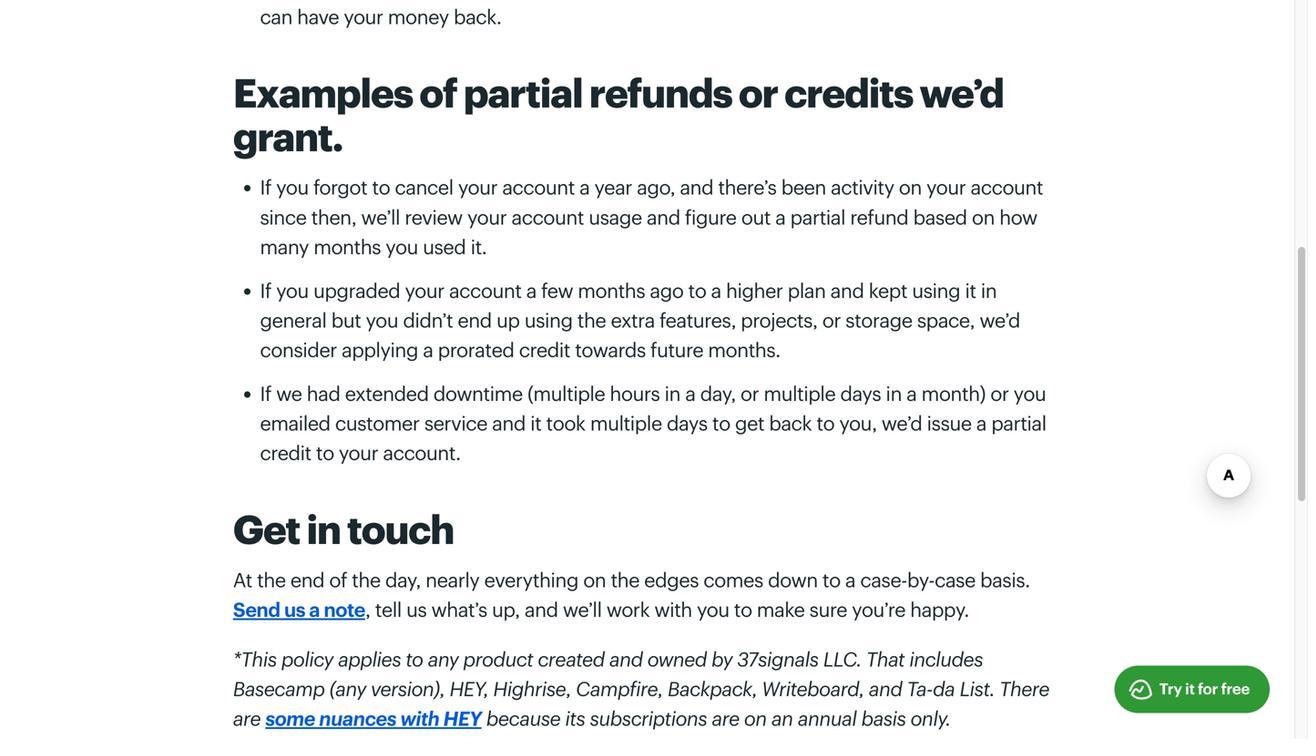 Task type: describe. For each thing, give the bounding box(es) containing it.
campfire,
[[576, 677, 663, 700]]

or up get
[[741, 381, 759, 405]]

partial inside if we had extended downtime (multiple hours in a day, or multiple days in a month) or you emailed customer service and it took multiple days to get back to you, we'd issue a partial credit to your account.
[[992, 411, 1047, 434]]

and inside if we had extended downtime (multiple hours in a day, or multiple days in a month) or you emailed customer service and it took multiple days to get back to you, we'd issue a partial credit to your account.
[[492, 411, 526, 434]]

or inside examples of partial refunds or credits we'd grant.
[[739, 69, 778, 115]]

product
[[464, 647, 533, 670]]

end inside "if you upgraded your account a few months ago to a higher plan and kept using it in general but you didn't end up using the extra features, projects, or storage space, we'd consider applying a prorated credit towards future months."
[[458, 308, 492, 331]]

you,
[[840, 411, 877, 434]]

because
[[487, 707, 561, 730]]

includes
[[910, 647, 984, 670]]

we'd inside "if you upgraded your account a few months ago to a higher plan and kept using it in general but you didn't end up using the extra features, projects, or storage space, we'd consider applying a prorated credit towards future months."
[[980, 308, 1021, 331]]

some
[[266, 707, 315, 730]]

you up 'applying'
[[366, 308, 398, 331]]

storage
[[846, 308, 913, 331]]

partial inside examples of partial refunds or credits we'd grant.
[[464, 69, 583, 115]]

it.
[[471, 235, 487, 258]]

sure
[[810, 597, 848, 621]]

we
[[276, 381, 302, 405]]

0 horizontal spatial with
[[400, 707, 440, 730]]

to inside "if you upgraded your account a few months ago to a higher plan and kept using it in general but you didn't end up using the extra features, projects, or storage space, we'd consider applying a prorated credit towards future months."
[[689, 278, 707, 301]]

any
[[428, 647, 459, 670]]

it inside "if you upgraded your account a few months ago to a higher plan and kept using it in general but you didn't end up using the extra features, projects, or storage space, we'd consider applying a prorated credit towards future months."
[[966, 278, 977, 301]]

basis
[[862, 707, 906, 730]]

refund
[[851, 205, 909, 228]]

day, inside if we had extended downtime (multiple hours in a day, or multiple days in a month) or you emailed customer service and it took multiple days to get back to you, we'd issue a partial credit to your account.
[[701, 381, 736, 405]]

you inside if we had extended downtime (multiple hours in a day, or multiple days in a month) or you emailed customer service and it took multiple days to get back to you, we'd issue a partial credit to your account.
[[1014, 381, 1047, 405]]

free
[[1222, 679, 1250, 698]]

at the end of the day, nearly everything on the edges comes down to a case-by-case basis. send us a note , tell us what's up, and we'll work with you to make sure you're happy.
[[233, 568, 1031, 621]]

credit inside "if you upgraded your account a few months ago to a higher plan and kept using it in general but you didn't end up using the extra features, projects, or storage space, we'd consider applying a prorated credit towards future months."
[[519, 338, 571, 361]]

back
[[769, 411, 812, 434]]

in inside "if you upgraded your account a few months ago to a higher plan and kept using it in general but you didn't end up using the extra features, projects, or storage space, we'd consider applying a prorated credit towards future months."
[[981, 278, 997, 301]]

there's
[[719, 175, 777, 198]]

nearly
[[426, 568, 480, 591]]

and up campfire,
[[610, 647, 643, 670]]

touch
[[347, 505, 454, 552]]

hey,
[[450, 677, 489, 700]]

backpack,
[[668, 677, 758, 700]]

subscriptions
[[590, 707, 707, 730]]

general
[[260, 308, 327, 331]]

1 us from the left
[[284, 597, 305, 621]]

on left an
[[745, 707, 767, 730]]

forgot
[[313, 175, 367, 198]]

emailed
[[260, 411, 331, 434]]

try
[[1160, 679, 1183, 698]]

few
[[542, 278, 573, 301]]

work
[[607, 597, 650, 621]]

(any
[[330, 677, 366, 700]]

day, inside at the end of the day, nearly everything on the edges comes down to a case-by-case basis. send us a note , tell us what's up, and we'll work with you to make sure you're happy.
[[385, 568, 421, 591]]

tell
[[375, 597, 402, 621]]

1 horizontal spatial days
[[841, 381, 882, 405]]

upgraded
[[313, 278, 400, 301]]

get
[[735, 411, 765, 434]]

it inside try it for free link
[[1186, 679, 1195, 698]]

we'd inside if we had extended downtime (multiple hours in a day, or multiple days in a month) or you emailed customer service and it took multiple days to get back to you, we'd issue a partial credit to your account.
[[882, 411, 923, 434]]

prorated
[[438, 338, 514, 361]]

we'll inside at the end of the day, nearly everything on the edges comes down to a case-by-case basis. send us a note , tell us what's up, and we'll work with you to make sure you're happy.
[[563, 597, 602, 621]]

the right at
[[257, 568, 286, 591]]

2 us from the left
[[407, 597, 427, 621]]

a left month)
[[907, 381, 917, 405]]

your up it.
[[468, 205, 507, 228]]

and inside "if you upgraded your account a few months ago to a higher plan and kept using it in general but you didn't end up using the extra features, projects, or storage space, we'd consider applying a prorated credit towards future months."
[[831, 278, 864, 301]]

ta-
[[907, 677, 933, 700]]

didn't
[[403, 308, 453, 331]]

figure
[[685, 205, 737, 228]]

for
[[1198, 679, 1219, 698]]

how
[[1000, 205, 1038, 228]]

extra
[[611, 308, 655, 331]]

annual
[[798, 707, 857, 730]]

basis.
[[981, 568, 1031, 591]]

basecamp
[[233, 677, 325, 700]]

nuances
[[319, 707, 397, 730]]

owned
[[648, 647, 707, 670]]

make
[[757, 597, 805, 621]]

space,
[[918, 308, 975, 331]]

1 vertical spatial days
[[667, 411, 708, 434]]

a left case-
[[846, 568, 856, 591]]

at
[[233, 568, 252, 591]]

send us a note link
[[233, 597, 365, 621]]

da
[[933, 677, 955, 700]]

*this
[[233, 647, 277, 670]]

a down future
[[686, 381, 696, 405]]

case
[[935, 568, 976, 591]]

some nuances with hey link
[[266, 707, 482, 730]]

examples
[[233, 69, 413, 115]]

grant.
[[233, 113, 343, 159]]

only.
[[911, 707, 951, 730]]

kept
[[869, 278, 908, 301]]

version),
[[371, 677, 445, 700]]

end inside at the end of the day, nearly everything on the edges comes down to a case-by-case basis. send us a note , tell us what's up, and we'll work with you to make sure you're happy.
[[291, 568, 325, 591]]

projects,
[[741, 308, 818, 331]]

a right "out"
[[776, 205, 786, 228]]

1 horizontal spatial multiple
[[764, 381, 836, 405]]

then,
[[311, 205, 357, 228]]

and up figure
[[680, 175, 714, 198]]

many
[[260, 235, 309, 258]]

took
[[546, 411, 586, 434]]

everything
[[484, 568, 579, 591]]

up
[[497, 308, 520, 331]]

we'll inside if you forgot to cancel your account a year ago, and there's been activity on your account since then, we'll review your account usage and figure out a partial refund based on how many months you used it.
[[361, 205, 400, 228]]

future
[[651, 338, 704, 361]]

ago,
[[637, 175, 675, 198]]

based
[[914, 205, 968, 228]]

some nuances with hey because its subscriptions are on an annual basis only.
[[266, 707, 951, 730]]

higher
[[726, 278, 783, 301]]

refunds
[[589, 69, 732, 115]]

account left 'usage' on the top
[[512, 205, 584, 228]]



Task type: vqa. For each thing, say whether or not it's contained in the screenshot.
The Are in the *THIS POLICY APPLIES TO ANY PRODUCT CREATED AND OWNED BY 37SIGNALS LLC. THAT INCLUDES BASECAMP (ANY VERSION), HEY, HIGHRISE, CAMPFIRE, BACKPACK, WRITEBOARD, AND TA-DA LIST. THERE ARE
yes



Task type: locate. For each thing, give the bounding box(es) containing it.
2 horizontal spatial partial
[[992, 411, 1047, 434]]

months up extra
[[578, 278, 645, 301]]

2 horizontal spatial it
[[1186, 679, 1195, 698]]

we'll left the work
[[563, 597, 602, 621]]

0 horizontal spatial are
[[233, 707, 261, 730]]

on left "how"
[[972, 205, 995, 228]]

0 horizontal spatial of
[[329, 568, 347, 591]]

a up features,
[[711, 278, 722, 301]]

applies
[[338, 647, 401, 670]]

1 are from the left
[[233, 707, 261, 730]]

a
[[580, 175, 590, 198], [776, 205, 786, 228], [527, 278, 537, 301], [711, 278, 722, 301], [423, 338, 433, 361], [686, 381, 696, 405], [907, 381, 917, 405], [977, 411, 987, 434], [846, 568, 856, 591], [309, 597, 320, 621]]

months.
[[708, 338, 781, 361]]

to
[[372, 175, 390, 198], [689, 278, 707, 301], [713, 411, 731, 434], [817, 411, 835, 434], [316, 441, 334, 464], [823, 568, 841, 591], [734, 597, 752, 621], [406, 647, 423, 670]]

0 horizontal spatial credit
[[260, 441, 311, 464]]

using up space,
[[913, 278, 961, 301]]

to down the comes
[[734, 597, 752, 621]]

0 vertical spatial it
[[966, 278, 977, 301]]

you're
[[852, 597, 906, 621]]

0 horizontal spatial multiple
[[590, 411, 662, 434]]

are inside *this policy applies to any product created and owned by 37signals llc. that includes basecamp (any version), hey, highrise, campfire, backpack, writeboard, and ta-da list. there are
[[233, 707, 261, 730]]

0 vertical spatial using
[[913, 278, 961, 301]]

3 if from the top
[[260, 381, 271, 405]]

0 horizontal spatial partial
[[464, 69, 583, 115]]

account inside "if you upgraded your account a few months ago to a higher plan and kept using it in general but you didn't end up using the extra features, projects, or storage space, we'd consider applying a prorated credit towards future months."
[[449, 278, 522, 301]]

using down few at the top left
[[525, 308, 573, 331]]

your down customer
[[339, 441, 378, 464]]

account.
[[383, 441, 461, 464]]

end up send us a note link
[[291, 568, 325, 591]]

if inside "if you upgraded your account a few months ago to a higher plan and kept using it in general but you didn't end up using the extra features, projects, or storage space, we'd consider applying a prorated credit towards future months."
[[260, 278, 271, 301]]

1 vertical spatial credit
[[260, 441, 311, 464]]

your inside "if you upgraded your account a few months ago to a higher plan and kept using it in general but you didn't end up using the extra features, projects, or storage space, we'd consider applying a prorated credit towards future months."
[[405, 278, 445, 301]]

since
[[260, 205, 307, 228]]

1 if from the top
[[260, 175, 271, 198]]

us right tell
[[407, 597, 427, 621]]

of
[[419, 69, 457, 115], [329, 568, 347, 591]]

1 vertical spatial months
[[578, 278, 645, 301]]

to left any
[[406, 647, 423, 670]]

end
[[458, 308, 492, 331], [291, 568, 325, 591]]

if up since on the left of the page
[[260, 175, 271, 198]]

a down 'didn't' in the top left of the page
[[423, 338, 433, 361]]

0 vertical spatial months
[[314, 235, 381, 258]]

to inside if you forgot to cancel your account a year ago, and there's been activity on your account since then, we'll review your account usage and figure out a partial refund based on how many months you used it.
[[372, 175, 390, 198]]

review
[[405, 205, 463, 228]]

days left get
[[667, 411, 708, 434]]

credit down emailed
[[260, 441, 311, 464]]

case-
[[861, 568, 908, 591]]

we'd inside examples of partial refunds or credits we'd grant.
[[920, 69, 1004, 115]]

1 horizontal spatial with
[[655, 597, 692, 621]]

a right issue
[[977, 411, 987, 434]]

are left the some
[[233, 707, 261, 730]]

to up sure
[[823, 568, 841, 591]]

0 horizontal spatial end
[[291, 568, 325, 591]]

service
[[424, 411, 488, 434]]

if you upgraded your account a few months ago to a higher plan and kept using it in general but you didn't end up using the extra features, projects, or storage space, we'd consider applying a prorated credit towards future months.
[[260, 278, 1021, 361]]

0 vertical spatial day,
[[701, 381, 736, 405]]

downtime
[[434, 381, 523, 405]]

0 horizontal spatial using
[[525, 308, 573, 331]]

your up the based at the top right of page
[[927, 175, 966, 198]]

0 horizontal spatial months
[[314, 235, 381, 258]]

1 horizontal spatial months
[[578, 278, 645, 301]]

or inside "if you upgraded your account a few months ago to a higher plan and kept using it in general but you didn't end up using the extra features, projects, or storage space, we'd consider applying a prorated credit towards future months."
[[823, 308, 841, 331]]

you right month)
[[1014, 381, 1047, 405]]

it up space,
[[966, 278, 977, 301]]

it left for
[[1186, 679, 1195, 698]]

0 vertical spatial multiple
[[764, 381, 836, 405]]

it
[[966, 278, 977, 301], [531, 411, 542, 434], [1186, 679, 1195, 698]]

1 vertical spatial if
[[260, 278, 271, 301]]

are down backpack,
[[712, 707, 740, 730]]

note
[[324, 597, 365, 621]]

and right plan
[[831, 278, 864, 301]]

you down the comes
[[697, 597, 730, 621]]

your up review
[[458, 175, 498, 198]]

on right everything
[[584, 568, 606, 591]]

us right send
[[284, 597, 305, 621]]

1 horizontal spatial using
[[913, 278, 961, 301]]

to left get
[[713, 411, 731, 434]]

if you forgot to cancel your account a year ago, and there's been activity on your account since then, we'll review your account usage and figure out a partial refund based on how many months you used it.
[[260, 175, 1044, 258]]

cancel
[[395, 175, 454, 198]]

we'll right then,
[[361, 205, 400, 228]]

day,
[[701, 381, 736, 405], [385, 568, 421, 591]]

try it for free link
[[1115, 666, 1270, 713]]

and down ago, on the top of page
[[647, 205, 681, 228]]

0 vertical spatial of
[[419, 69, 457, 115]]

0 horizontal spatial day,
[[385, 568, 421, 591]]

the inside "if you upgraded your account a few months ago to a higher plan and kept using it in general but you didn't end up using the extra features, projects, or storage space, we'd consider applying a prorated credit towards future months."
[[578, 308, 606, 331]]

plan
[[788, 278, 826, 301]]

0 vertical spatial credit
[[519, 338, 571, 361]]

end up "prorated"
[[458, 308, 492, 331]]

on up the based at the top right of page
[[899, 175, 922, 198]]

hey
[[444, 707, 482, 730]]

37signals
[[738, 647, 819, 670]]

an
[[772, 707, 793, 730]]

2 are from the left
[[712, 707, 740, 730]]

,
[[365, 597, 371, 621]]

towards
[[575, 338, 646, 361]]

1 horizontal spatial day,
[[701, 381, 736, 405]]

it inside if we had extended downtime (multiple hours in a day, or multiple days in a month) or you emailed customer service and it took multiple days to get back to you, we'd issue a partial credit to your account.
[[531, 411, 542, 434]]

year
[[595, 175, 632, 198]]

of inside examples of partial refunds or credits we'd grant.
[[419, 69, 457, 115]]

ago
[[650, 278, 684, 301]]

on inside at the end of the day, nearly everything on the edges comes down to a case-by-case basis. send us a note , tell us what's up, and we'll work with you to make sure you're happy.
[[584, 568, 606, 591]]

0 vertical spatial we'll
[[361, 205, 400, 228]]

1 vertical spatial with
[[400, 707, 440, 730]]

2 vertical spatial if
[[260, 381, 271, 405]]

down
[[768, 568, 818, 591]]

0 horizontal spatial days
[[667, 411, 708, 434]]

a left "note"
[[309, 597, 320, 621]]

1 vertical spatial of
[[329, 568, 347, 591]]

it left took
[[531, 411, 542, 434]]

your inside if we had extended downtime (multiple hours in a day, or multiple days in a month) or you emailed customer service and it took multiple days to get back to you, we'd issue a partial credit to your account.
[[339, 441, 378, 464]]

with
[[655, 597, 692, 621], [400, 707, 440, 730]]

1 vertical spatial partial
[[791, 205, 846, 228]]

to down emailed
[[316, 441, 334, 464]]

hours
[[610, 381, 660, 405]]

with inside at the end of the day, nearly everything on the edges comes down to a case-by-case basis. send us a note , tell us what's up, and we'll work with you to make sure you're happy.
[[655, 597, 692, 621]]

consider
[[260, 338, 337, 361]]

or left credits
[[739, 69, 778, 115]]

but
[[331, 308, 361, 331]]

you up since on the left of the page
[[276, 175, 309, 198]]

months inside "if you upgraded your account a few months ago to a higher plan and kept using it in general but you didn't end up using the extra features, projects, or storage space, we'd consider applying a prorated credit towards future months."
[[578, 278, 645, 301]]

2 if from the top
[[260, 278, 271, 301]]

1 horizontal spatial it
[[966, 278, 977, 301]]

day, up get
[[701, 381, 736, 405]]

or down plan
[[823, 308, 841, 331]]

days up you,
[[841, 381, 882, 405]]

months inside if you forgot to cancel your account a year ago, and there's been activity on your account since then, we'll review your account usage and figure out a partial refund based on how many months you used it.
[[314, 235, 381, 258]]

to up features,
[[689, 278, 707, 301]]

credits
[[785, 69, 913, 115]]

we'd
[[920, 69, 1004, 115], [980, 308, 1021, 331], [882, 411, 923, 434]]

1 vertical spatial day,
[[385, 568, 421, 591]]

if up general
[[260, 278, 271, 301]]

0 vertical spatial with
[[655, 597, 692, 621]]

0 vertical spatial days
[[841, 381, 882, 405]]

1 horizontal spatial partial
[[791, 205, 846, 228]]

months down then,
[[314, 235, 381, 258]]

1 horizontal spatial we'll
[[563, 597, 602, 621]]

the up ,
[[352, 568, 381, 591]]

1 vertical spatial multiple
[[590, 411, 662, 434]]

send
[[233, 597, 280, 621]]

1 horizontal spatial of
[[419, 69, 457, 115]]

1 vertical spatial end
[[291, 568, 325, 591]]

2 vertical spatial it
[[1186, 679, 1195, 698]]

1 vertical spatial we'd
[[980, 308, 1021, 331]]

account
[[503, 175, 575, 198], [971, 175, 1044, 198], [512, 205, 584, 228], [449, 278, 522, 301]]

1 vertical spatial we'll
[[563, 597, 602, 621]]

your up 'didn't' in the top left of the page
[[405, 278, 445, 301]]

partial inside if you forgot to cancel your account a year ago, and there's been activity on your account since then, we'll review your account usage and figure out a partial refund based on how many months you used it.
[[791, 205, 846, 228]]

day, up tell
[[385, 568, 421, 591]]

1 horizontal spatial credit
[[519, 338, 571, 361]]

1 horizontal spatial us
[[407, 597, 427, 621]]

if inside if you forgot to cancel your account a year ago, and there's been activity on your account since then, we'll review your account usage and figure out a partial refund based on how many months you used it.
[[260, 175, 271, 198]]

you up general
[[276, 278, 309, 301]]

the
[[578, 308, 606, 331], [257, 568, 286, 591], [352, 568, 381, 591], [611, 568, 640, 591]]

in
[[981, 278, 997, 301], [665, 381, 681, 405], [886, 381, 902, 405], [307, 505, 341, 552]]

examples of partial refunds or credits we'd grant.
[[233, 69, 1004, 159]]

to left you,
[[817, 411, 835, 434]]

0 horizontal spatial it
[[531, 411, 542, 434]]

up,
[[492, 597, 520, 621]]

policy
[[281, 647, 333, 670]]

highrise,
[[493, 677, 571, 700]]

account left year
[[503, 175, 575, 198]]

to right forgot at left top
[[372, 175, 390, 198]]

that
[[867, 647, 905, 670]]

applying
[[342, 338, 418, 361]]

us
[[284, 597, 305, 621], [407, 597, 427, 621]]

out
[[742, 205, 771, 228]]

customer
[[335, 411, 420, 434]]

its
[[565, 707, 585, 730]]

to inside *this policy applies to any product created and owned by 37signals llc. that includes basecamp (any version), hey, highrise, campfire, backpack, writeboard, and ta-da list. there are
[[406, 647, 423, 670]]

with down edges
[[655, 597, 692, 621]]

days
[[841, 381, 882, 405], [667, 411, 708, 434]]

0 vertical spatial partial
[[464, 69, 583, 115]]

1 vertical spatial using
[[525, 308, 573, 331]]

happy.
[[911, 597, 970, 621]]

or right month)
[[991, 381, 1009, 405]]

extended
[[345, 381, 429, 405]]

month)
[[922, 381, 986, 405]]

multiple down hours at the bottom of the page
[[590, 411, 662, 434]]

account up "how"
[[971, 175, 1044, 198]]

if for if you upgraded your account a few months ago to a higher plan and kept using it in general but you didn't end up using the extra features, projects, or storage space, we'd consider applying a prorated credit towards future months.
[[260, 278, 271, 301]]

if inside if we had extended downtime (multiple hours in a day, or multiple days in a month) or you emailed customer service and it took multiple days to get back to you, we'd issue a partial credit to your account.
[[260, 381, 271, 405]]

comes
[[704, 568, 764, 591]]

features,
[[660, 308, 736, 331]]

you
[[276, 175, 309, 198], [386, 235, 418, 258], [276, 278, 309, 301], [366, 308, 398, 331], [1014, 381, 1047, 405], [697, 597, 730, 621]]

and inside at the end of the day, nearly everything on the edges comes down to a case-by-case basis. send us a note , tell us what's up, and we'll work with you to make sure you're happy.
[[525, 597, 558, 621]]

had
[[307, 381, 340, 405]]

get
[[233, 505, 300, 552]]

credit down "up"
[[519, 338, 571, 361]]

you left used on the top left
[[386, 235, 418, 258]]

usage
[[589, 205, 642, 228]]

if left we
[[260, 381, 271, 405]]

if for if you forgot to cancel your account a year ago, and there's been activity on your account since then, we'll review your account usage and figure out a partial refund based on how many months you used it.
[[260, 175, 271, 198]]

account up "up"
[[449, 278, 522, 301]]

credit
[[519, 338, 571, 361], [260, 441, 311, 464]]

with down 'version),'
[[400, 707, 440, 730]]

1 horizontal spatial are
[[712, 707, 740, 730]]

2 vertical spatial we'd
[[882, 411, 923, 434]]

0 vertical spatial end
[[458, 308, 492, 331]]

0 horizontal spatial we'll
[[361, 205, 400, 228]]

and down downtime
[[492, 411, 526, 434]]

and down everything
[[525, 597, 558, 621]]

1 horizontal spatial end
[[458, 308, 492, 331]]

the up the work
[[611, 568, 640, 591]]

1 vertical spatial it
[[531, 411, 542, 434]]

you inside at the end of the day, nearly everything on the edges comes down to a case-by-case basis. send us a note , tell us what's up, and we'll work with you to make sure you're happy.
[[697, 597, 730, 621]]

a left few at the top left
[[527, 278, 537, 301]]

a left year
[[580, 175, 590, 198]]

of inside at the end of the day, nearly everything on the edges comes down to a case-by-case basis. send us a note , tell us what's up, and we'll work with you to make sure you're happy.
[[329, 568, 347, 591]]

0 vertical spatial if
[[260, 175, 271, 198]]

list.
[[960, 677, 995, 700]]

credit inside if we had extended downtime (multiple hours in a day, or multiple days in a month) or you emailed customer service and it took multiple days to get back to you, we'd issue a partial credit to your account.
[[260, 441, 311, 464]]

used
[[423, 235, 466, 258]]

created
[[538, 647, 605, 670]]

multiple up "back"
[[764, 381, 836, 405]]

activity
[[831, 175, 895, 198]]

the up towards
[[578, 308, 606, 331]]

if for if we had extended downtime (multiple hours in a day, or multiple days in a month) or you emailed customer service and it took multiple days to get back to you, we'd issue a partial credit to your account.
[[260, 381, 271, 405]]

and down that
[[869, 677, 903, 700]]

there
[[1000, 677, 1050, 700]]

2 vertical spatial partial
[[992, 411, 1047, 434]]

writeboard,
[[762, 677, 865, 700]]

0 horizontal spatial us
[[284, 597, 305, 621]]

0 vertical spatial we'd
[[920, 69, 1004, 115]]

(multiple
[[528, 381, 605, 405]]



